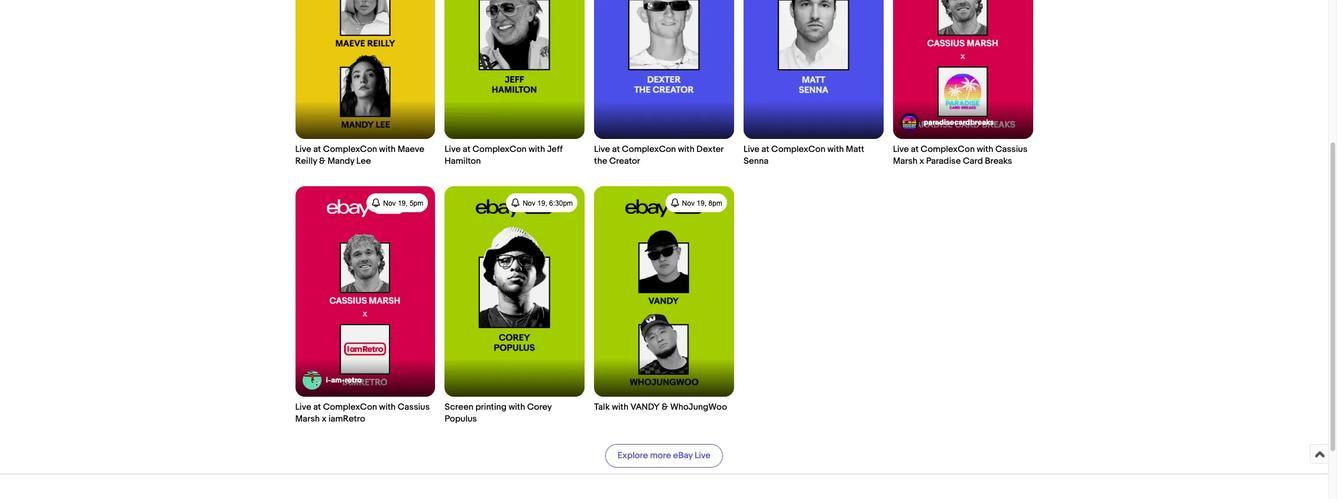 Task type: locate. For each thing, give the bounding box(es) containing it.
1 vertical spatial x
[[322, 413, 327, 425]]

& right reilly
[[319, 156, 326, 167]]

live at complexcon with jeff hamilton
[[445, 144, 563, 167]]

at inside live at complexcon with matt senna
[[762, 144, 770, 155]]

at inside the live at complexcon with jeff hamilton
[[463, 144, 471, 155]]

1 vertical spatial &
[[662, 402, 669, 413]]

19, inside "button"
[[697, 199, 707, 208]]

marsh down i am retro image
[[295, 413, 320, 425]]

screen
[[445, 402, 474, 413]]

lee
[[357, 156, 371, 167]]

2 19, from the left
[[538, 199, 548, 208]]

ebay
[[673, 450, 693, 462]]

vandy
[[631, 402, 660, 413]]

with inside live at complexcon with matt senna
[[828, 144, 844, 155]]

complexcon for live at complexcon with cassius marsh x paradise card breaks
[[921, 144, 975, 155]]

with inside live at complexcon with cassius marsh x paradise card breaks
[[977, 144, 994, 155]]

cassius inside live at complexcon with cassius marsh x paradise card breaks
[[996, 144, 1028, 155]]

0 horizontal spatial nov
[[383, 199, 396, 208]]

marsh inside live at complexcon with cassius marsh x paradise card breaks
[[893, 156, 918, 167]]

19, left "8pm"
[[697, 199, 707, 208]]

1 horizontal spatial 19,
[[538, 199, 548, 208]]

live up senna
[[744, 144, 760, 155]]

0 horizontal spatial &
[[319, 156, 326, 167]]

corey
[[527, 402, 552, 413]]

live up reilly
[[295, 144, 311, 155]]

19, left 5pm
[[398, 199, 408, 208]]

live at complexcon with cassius marsh x iamretro
[[295, 402, 430, 425]]

cassius left screen on the left
[[398, 402, 430, 413]]

complexcon inside live at complexcon with dexter the creator
[[622, 144, 676, 155]]

screen printing with corey populus link
[[445, 186, 585, 425]]

complexcon up the mandy
[[323, 144, 377, 155]]

complexcon inside live at complexcon with cassius marsh x paradise card breaks
[[921, 144, 975, 155]]

with inside live at complexcon with maeve reilly & mandy lee
[[379, 144, 396, 155]]

at
[[313, 144, 321, 155], [463, 144, 471, 155], [612, 144, 620, 155], [762, 144, 770, 155], [911, 144, 919, 155], [313, 402, 321, 413]]

0 horizontal spatial cassius
[[398, 402, 430, 413]]

1 19, from the left
[[398, 199, 408, 208]]

& right vandy on the left of page
[[662, 402, 669, 413]]

live for live at complexcon with maeve reilly & mandy lee
[[295, 144, 311, 155]]

with inside live at complexcon with cassius marsh x iamretro
[[379, 402, 396, 413]]

at inside live at complexcon with maeve reilly & mandy lee
[[313, 144, 321, 155]]

marsh inside live at complexcon with cassius marsh x iamretro
[[295, 413, 320, 425]]

live up the
[[594, 144, 610, 155]]

19, left 6:30pm
[[538, 199, 548, 208]]

live
[[295, 144, 311, 155], [445, 144, 461, 155], [594, 144, 610, 155], [744, 144, 760, 155], [893, 144, 909, 155], [295, 402, 311, 413], [695, 450, 711, 462]]

iamretro
[[329, 413, 365, 425]]

0 horizontal spatial x
[[322, 413, 327, 425]]

x inside live at complexcon with cassius marsh x iamretro
[[322, 413, 327, 425]]

with for live at complexcon with matt senna
[[828, 144, 844, 155]]

with inside live at complexcon with dexter the creator
[[678, 144, 695, 155]]

at inside live at complexcon with cassius marsh x paradise card breaks
[[911, 144, 919, 155]]

at inside live at complexcon with cassius marsh x iamretro
[[313, 402, 321, 413]]

live at complexcon with matt senna link
[[744, 0, 884, 168]]

live up hamilton
[[445, 144, 461, 155]]

3 nov from the left
[[682, 199, 695, 208]]

1 horizontal spatial x
[[920, 156, 925, 167]]

senna
[[744, 156, 769, 167]]

at down paradisecardbreaks image in the right of the page
[[911, 144, 919, 155]]

live at complexcon with maeve reilly & mandy lee link
[[295, 0, 435, 168]]

live inside live at complexcon with dexter the creator
[[594, 144, 610, 155]]

& inside the talk with vandy & whojungwoo "link"
[[662, 402, 669, 413]]

2 nov from the left
[[523, 199, 536, 208]]

live down i am retro image
[[295, 402, 311, 413]]

live inside live at complexcon with maeve reilly & mandy lee
[[295, 144, 311, 155]]

complexcon for live at complexcon with matt senna
[[772, 144, 826, 155]]

live right ebay
[[695, 450, 711, 462]]

explore more ebay live
[[618, 450, 711, 462]]

nov left 5pm
[[383, 199, 396, 208]]

1 horizontal spatial marsh
[[893, 156, 918, 167]]

the
[[594, 156, 608, 167]]

live down paradisecardbreaks image in the right of the page
[[893, 144, 909, 155]]

0 vertical spatial &
[[319, 156, 326, 167]]

x inside live at complexcon with cassius marsh x paradise card breaks
[[920, 156, 925, 167]]

complexcon for live at complexcon with jeff hamilton
[[473, 144, 527, 155]]

reilly
[[295, 156, 317, 167]]

complexcon up hamilton
[[473, 144, 527, 155]]

0 vertical spatial marsh
[[893, 156, 918, 167]]

at up creator
[[612, 144, 620, 155]]

mandy
[[328, 156, 355, 167]]

at up hamilton
[[463, 144, 471, 155]]

hamilton
[[445, 156, 481, 167]]

1 nov from the left
[[383, 199, 396, 208]]

at up reilly
[[313, 144, 321, 155]]

nov inside "button"
[[682, 199, 695, 208]]

live at complexcon with dexter the creator
[[594, 144, 724, 167]]

1 horizontal spatial nov
[[523, 199, 536, 208]]

complexcon inside live at complexcon with matt senna
[[772, 144, 826, 155]]

live inside live at complexcon with matt senna
[[744, 144, 760, 155]]

nov for with
[[383, 199, 396, 208]]

0 horizontal spatial 19,
[[398, 199, 408, 208]]

1 horizontal spatial cassius
[[996, 144, 1028, 155]]

dexter
[[697, 144, 724, 155]]

complexcon up paradise
[[921, 144, 975, 155]]

x left iamretro
[[322, 413, 327, 425]]

0 horizontal spatial marsh
[[295, 413, 320, 425]]

whojungwoo
[[671, 402, 727, 413]]

with
[[379, 144, 396, 155], [529, 144, 545, 155], [678, 144, 695, 155], [828, 144, 844, 155], [977, 144, 994, 155], [379, 402, 396, 413], [509, 402, 525, 413], [612, 402, 629, 413]]

1 vertical spatial marsh
[[295, 413, 320, 425]]

at up senna
[[762, 144, 770, 155]]

complexcon
[[323, 144, 377, 155], [473, 144, 527, 155], [622, 144, 676, 155], [772, 144, 826, 155], [921, 144, 975, 155], [323, 402, 377, 413]]

populus
[[445, 413, 477, 425]]

with for live at complexcon with maeve reilly & mandy lee
[[379, 144, 396, 155]]

19,
[[398, 199, 408, 208], [538, 199, 548, 208], [697, 199, 707, 208]]

complexcon inside live at complexcon with cassius marsh x iamretro
[[323, 402, 377, 413]]

live at complexcon with maeve reilly & mandy lee
[[295, 144, 425, 167]]

cassius
[[996, 144, 1028, 155], [398, 402, 430, 413]]

0 vertical spatial x
[[920, 156, 925, 167]]

live inside live at complexcon with cassius marsh x paradise card breaks
[[893, 144, 909, 155]]

at inside live at complexcon with dexter the creator
[[612, 144, 620, 155]]

0 vertical spatial cassius
[[996, 144, 1028, 155]]

complexcon left the matt at right
[[772, 144, 826, 155]]

at down i am retro image
[[313, 402, 321, 413]]

paradisecardbreaks link
[[901, 113, 994, 132]]

talk with vandy & whojungwoo
[[594, 402, 727, 413]]

live inside the live at complexcon with jeff hamilton
[[445, 144, 461, 155]]

x left paradise
[[920, 156, 925, 167]]

live for live at complexcon with cassius marsh x paradise card breaks
[[893, 144, 909, 155]]

nov 19, 8pm button
[[666, 194, 727, 213]]

1 vertical spatial cassius
[[398, 402, 430, 413]]

at for live at complexcon with jeff hamilton
[[463, 144, 471, 155]]

nov
[[383, 199, 396, 208], [523, 199, 536, 208], [682, 199, 695, 208]]

3 19, from the left
[[697, 199, 707, 208]]

complexcon up creator
[[622, 144, 676, 155]]

cassius inside live at complexcon with cassius marsh x iamretro
[[398, 402, 430, 413]]

at for live at complexcon with cassius marsh x iamretro
[[313, 402, 321, 413]]

nov left "8pm"
[[682, 199, 695, 208]]

cassius up breaks
[[996, 144, 1028, 155]]

x
[[920, 156, 925, 167], [322, 413, 327, 425]]

live for live at complexcon with jeff hamilton
[[445, 144, 461, 155]]

with inside "link"
[[612, 402, 629, 413]]

complexcon inside live at complexcon with maeve reilly & mandy lee
[[323, 144, 377, 155]]

complexcon up iamretro
[[323, 402, 377, 413]]

screen printing with corey populus
[[445, 402, 552, 425]]

live for live at complexcon with matt senna
[[744, 144, 760, 155]]

1 horizontal spatial &
[[662, 402, 669, 413]]

live inside live at complexcon with cassius marsh x iamretro
[[295, 402, 311, 413]]

talk with vandy & whojungwoo link
[[594, 186, 734, 413]]

2 horizontal spatial 19,
[[697, 199, 707, 208]]

complexcon inside the live at complexcon with jeff hamilton
[[473, 144, 527, 155]]

printing
[[476, 402, 507, 413]]

with inside the live at complexcon with jeff hamilton
[[529, 144, 545, 155]]

creator
[[610, 156, 641, 167]]

marsh left paradise
[[893, 156, 918, 167]]

nov left 6:30pm
[[523, 199, 536, 208]]

live at complexcon with cassius marsh x paradise card breaks
[[893, 144, 1028, 167]]

marsh
[[893, 156, 918, 167], [295, 413, 320, 425]]

2 horizontal spatial nov
[[682, 199, 695, 208]]

&
[[319, 156, 326, 167], [662, 402, 669, 413]]



Task type: describe. For each thing, give the bounding box(es) containing it.
explore
[[618, 450, 648, 462]]

i-am-retro link
[[303, 371, 362, 390]]

complexcon for live at complexcon with dexter the creator
[[622, 144, 676, 155]]

nov 19, 6:30pm
[[523, 199, 573, 208]]

paradisecardbreaks image
[[901, 113, 919, 132]]

x for paradise
[[920, 156, 925, 167]]

19, for corey
[[538, 199, 548, 208]]

19, for with
[[398, 199, 408, 208]]

with for live at complexcon with cassius marsh x iamretro
[[379, 402, 396, 413]]

card
[[963, 156, 983, 167]]

retro
[[345, 375, 362, 385]]

i-am-retro
[[326, 375, 362, 385]]

jeff
[[547, 144, 563, 155]]

breaks
[[985, 156, 1013, 167]]

paradise
[[927, 156, 961, 167]]

nov 19, 5pm
[[383, 199, 424, 208]]

live for live at complexcon with dexter the creator
[[594, 144, 610, 155]]

talk
[[594, 402, 610, 413]]

maeve
[[398, 144, 425, 155]]

live for live at complexcon with cassius marsh x iamretro
[[295, 402, 311, 413]]

explore more ebay live link
[[606, 444, 723, 468]]

with inside screen printing with corey populus
[[509, 402, 525, 413]]

more
[[650, 450, 672, 462]]

nov 19, 6:30pm button
[[506, 194, 578, 213]]

at for live at complexcon with cassius marsh x paradise card breaks
[[911, 144, 919, 155]]

cassius for live at complexcon with cassius marsh x iamretro
[[398, 402, 430, 413]]

5pm
[[410, 199, 424, 208]]

live at complexcon with jeff hamilton link
[[445, 0, 585, 168]]

am-
[[331, 375, 345, 385]]

live at complexcon with matt senna
[[744, 144, 865, 167]]

i am retro image
[[303, 371, 321, 390]]

marsh for live at complexcon with cassius marsh x paradise card breaks
[[893, 156, 918, 167]]

at for live at complexcon with maeve reilly & mandy lee
[[313, 144, 321, 155]]

at for live at complexcon with matt senna
[[762, 144, 770, 155]]

with for live at complexcon with jeff hamilton
[[529, 144, 545, 155]]

at for live at complexcon with dexter the creator
[[612, 144, 620, 155]]

matt
[[846, 144, 865, 155]]

nov for corey
[[523, 199, 536, 208]]

live at complexcon with dexter the creator link
[[594, 0, 734, 168]]

6:30pm
[[549, 199, 573, 208]]

& inside live at complexcon with maeve reilly & mandy lee
[[319, 156, 326, 167]]

i-
[[326, 375, 331, 385]]

marsh for live at complexcon with cassius marsh x iamretro
[[295, 413, 320, 425]]

with for live at complexcon with cassius marsh x paradise card breaks
[[977, 144, 994, 155]]

nov for &
[[682, 199, 695, 208]]

19, for &
[[697, 199, 707, 208]]

cassius for live at complexcon with cassius marsh x paradise card breaks
[[996, 144, 1028, 155]]

complexcon for live at complexcon with cassius marsh x iamretro
[[323, 402, 377, 413]]

nov 19, 5pm button
[[367, 194, 428, 213]]

8pm
[[709, 199, 723, 208]]

complexcon for live at complexcon with maeve reilly & mandy lee
[[323, 144, 377, 155]]

x for iamretro
[[322, 413, 327, 425]]

paradisecardbreaks
[[924, 118, 994, 127]]

nov 19, 8pm
[[682, 199, 723, 208]]

with for live at complexcon with dexter the creator
[[678, 144, 695, 155]]



Task type: vqa. For each thing, say whether or not it's contained in the screenshot.
& Nov
yes



